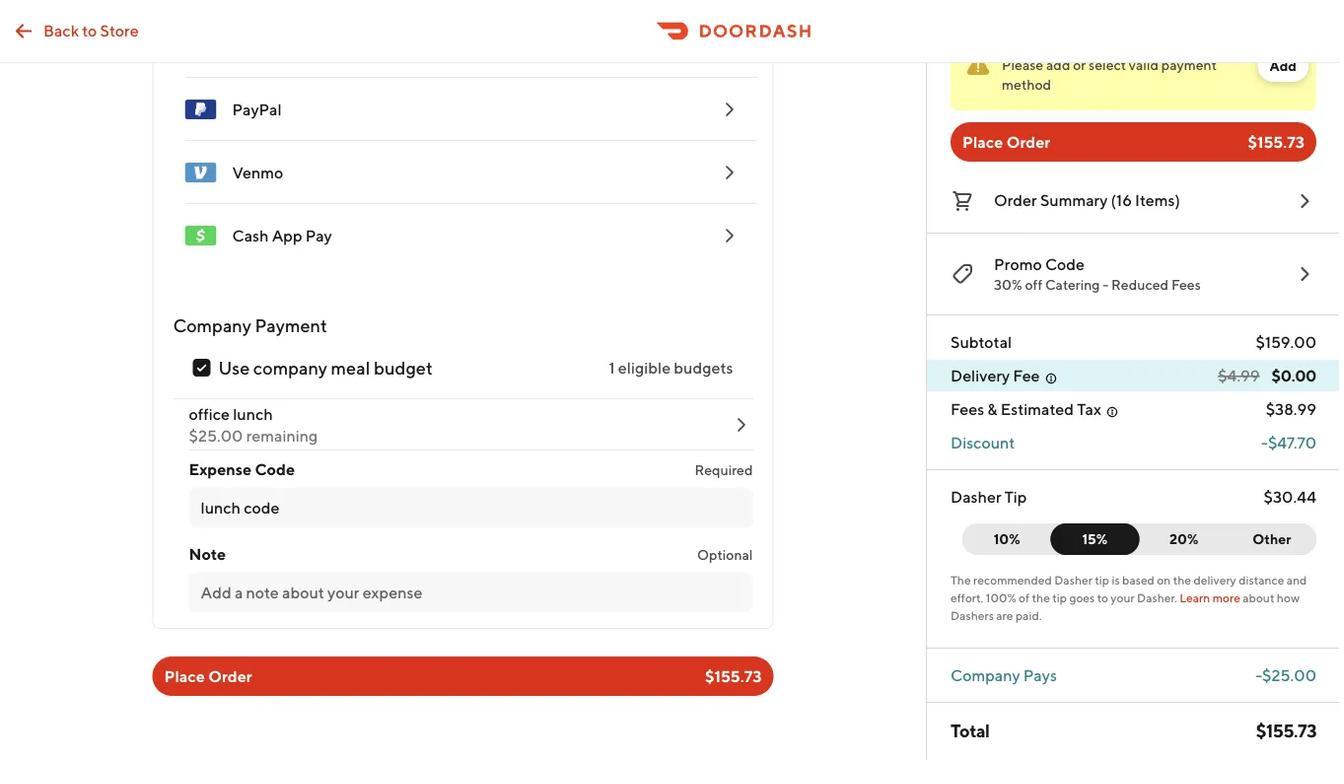 Task type: vqa. For each thing, say whether or not it's contained in the screenshot.
Dasher to the right
yes



Task type: locate. For each thing, give the bounding box(es) containing it.
the
[[951, 573, 972, 587]]

$0.00
[[1272, 367, 1317, 385]]

code down remaining on the bottom left of page
[[255, 460, 295, 479]]

code
[[1046, 255, 1085, 274], [255, 460, 295, 479]]

1 horizontal spatial tip
[[1095, 573, 1110, 587]]

recommended
[[974, 573, 1053, 587]]

1 vertical spatial add new payment method image
[[718, 224, 741, 248]]

0 horizontal spatial dasher
[[951, 488, 1002, 507]]

required
[[695, 462, 753, 479]]

office lunch $25.00 remaining
[[189, 405, 318, 445]]

1 horizontal spatial $25.00
[[1263, 667, 1317, 685]]

2 vertical spatial -
[[1256, 667, 1263, 685]]

learn more link
[[1180, 591, 1241, 605]]

code inside 'promo code 30% off catering - reduced fees'
[[1046, 255, 1085, 274]]

$30.44
[[1264, 488, 1317, 507]]

menu
[[169, 15, 757, 267]]

about
[[1243, 591, 1275, 605]]

100%
[[986, 591, 1017, 605]]

store
[[100, 21, 139, 39]]

back to store button
[[0, 11, 151, 51]]

place order
[[963, 133, 1051, 151], [164, 667, 252, 686]]

1 vertical spatial $25.00
[[1263, 667, 1317, 685]]

10% button
[[963, 524, 1064, 556]]

to inside button
[[82, 21, 97, 39]]

1 vertical spatial tip
[[1053, 591, 1068, 605]]

1 vertical spatial -
[[1262, 434, 1269, 452]]

learn more
[[1180, 591, 1241, 605]]

0 horizontal spatial fees
[[951, 400, 985, 419]]

1 horizontal spatial dasher
[[1055, 573, 1093, 587]]

0 vertical spatial place order
[[963, 133, 1051, 151]]

pay
[[306, 226, 332, 245]]

your
[[1111, 591, 1135, 605]]

valid
[[1130, 57, 1159, 73]]

15% button
[[1051, 524, 1140, 556]]

fees
[[1172, 277, 1202, 293], [951, 400, 985, 419]]

budgets
[[674, 359, 734, 377]]

$47.70
[[1269, 434, 1317, 452]]

code for promo
[[1046, 255, 1085, 274]]

company left pays
[[951, 667, 1021, 685]]

cash
[[232, 226, 269, 245]]

add button
[[1258, 50, 1309, 82]]

pays
[[1024, 667, 1058, 685]]

1 vertical spatial company
[[951, 667, 1021, 685]]

$155.73
[[1249, 133, 1305, 151], [705, 667, 762, 686], [1257, 720, 1317, 741]]

0 vertical spatial fees
[[1172, 277, 1202, 293]]

method
[[1002, 76, 1052, 93]]

1 vertical spatial dasher
[[1055, 573, 1093, 587]]

status
[[951, 38, 1317, 111]]

$25.00 down how at the right
[[1263, 667, 1317, 685]]

summary
[[1041, 191, 1108, 210]]

to right back on the left of the page
[[82, 21, 97, 39]]

0 vertical spatial tip
[[1095, 573, 1110, 587]]

about how dashers are paid.
[[951, 591, 1300, 623]]

1 horizontal spatial place
[[963, 133, 1004, 151]]

2 add new payment method image from the top
[[718, 224, 741, 248]]

company
[[253, 357, 328, 378]]

$25.00
[[189, 427, 243, 445], [1263, 667, 1317, 685]]

1 vertical spatial order
[[995, 191, 1038, 210]]

on
[[1158, 573, 1171, 587]]

fees inside 'promo code 30% off catering - reduced fees'
[[1172, 277, 1202, 293]]

1 horizontal spatial the
[[1174, 573, 1192, 587]]

app
[[272, 226, 302, 245]]

company for company payment
[[173, 315, 252, 336]]

0 vertical spatial $155.73
[[1249, 133, 1305, 151]]

- inside 'promo code 30% off catering - reduced fees'
[[1103, 277, 1109, 293]]

tip left goes
[[1053, 591, 1068, 605]]

1 horizontal spatial fees
[[1172, 277, 1202, 293]]

1 horizontal spatial to
[[1098, 591, 1109, 605]]

- down $38.99
[[1262, 434, 1269, 452]]

0 vertical spatial $25.00
[[189, 427, 243, 445]]

- for -$25.00
[[1256, 667, 1263, 685]]

1 vertical spatial the
[[1033, 591, 1051, 605]]

show menu image
[[185, 31, 217, 62]]

dasher left tip
[[951, 488, 1002, 507]]

the recommended dasher tip is based on the delivery distance and effort. 100% of the tip goes to your dasher.
[[951, 573, 1308, 605]]

to
[[82, 21, 97, 39], [1098, 591, 1109, 605]]

1 add new payment method image from the top
[[718, 35, 741, 58]]

15%
[[1083, 531, 1108, 548]]

1 horizontal spatial code
[[1046, 255, 1085, 274]]

venmo
[[232, 163, 284, 182]]

meal
[[331, 357, 370, 378]]

0 vertical spatial add new payment method image
[[718, 98, 741, 121]]

change image
[[730, 413, 753, 437]]

- down about
[[1256, 667, 1263, 685]]

budget
[[374, 357, 433, 378]]

1 vertical spatial fees
[[951, 400, 985, 419]]

the
[[1174, 573, 1192, 587], [1033, 591, 1051, 605]]

effort.
[[951, 591, 984, 605]]

0 horizontal spatial to
[[82, 21, 97, 39]]

1 vertical spatial to
[[1098, 591, 1109, 605]]

Note text field
[[201, 582, 741, 604]]

2 vertical spatial $155.73
[[1257, 720, 1317, 741]]

tip left the is
[[1095, 573, 1110, 587]]

add new payment method image
[[718, 35, 741, 58], [718, 161, 741, 185]]

20% button
[[1128, 524, 1229, 556]]

0 vertical spatial add new payment method image
[[718, 35, 741, 58]]

0 horizontal spatial company
[[173, 315, 252, 336]]

- right catering
[[1103, 277, 1109, 293]]

$159.00
[[1257, 333, 1317, 352]]

delivery
[[1194, 573, 1237, 587]]

2 add new payment method image from the top
[[718, 161, 741, 185]]

back to store
[[43, 21, 139, 39]]

tip
[[1005, 488, 1028, 507]]

1 vertical spatial $155.73
[[705, 667, 762, 686]]

$25.00 down office
[[189, 427, 243, 445]]

0 vertical spatial company
[[173, 315, 252, 336]]

fees left &
[[951, 400, 985, 419]]

code for expense
[[255, 460, 295, 479]]

dasher
[[951, 488, 1002, 507], [1055, 573, 1093, 587]]

0 vertical spatial code
[[1046, 255, 1085, 274]]

order inside button
[[995, 191, 1038, 210]]

1 add new payment method image from the top
[[718, 98, 741, 121]]

0 horizontal spatial $25.00
[[189, 427, 243, 445]]

0 vertical spatial -
[[1103, 277, 1109, 293]]

add new payment method image
[[718, 98, 741, 121], [718, 224, 741, 248]]

eligible
[[619, 359, 671, 377]]

1 vertical spatial code
[[255, 460, 295, 479]]

0 vertical spatial to
[[82, 21, 97, 39]]

tip
[[1095, 573, 1110, 587], [1053, 591, 1068, 605]]

the right the on
[[1174, 573, 1192, 587]]

dasher up goes
[[1055, 573, 1093, 587]]

promo
[[995, 255, 1043, 274]]

off
[[1026, 277, 1043, 293]]

Expense Code text field
[[201, 497, 741, 519]]

0 vertical spatial order
[[1007, 133, 1051, 151]]

$25.00 inside office lunch $25.00 remaining
[[189, 427, 243, 445]]

fees & estimated
[[951, 400, 1074, 419]]

fees right reduced
[[1172, 277, 1202, 293]]

company up use company meal budget checkbox
[[173, 315, 252, 336]]

more
[[1213, 591, 1241, 605]]

1 vertical spatial add new payment method image
[[718, 161, 741, 185]]

company
[[173, 315, 252, 336], [951, 667, 1021, 685]]

0 vertical spatial the
[[1174, 573, 1192, 587]]

items)
[[1136, 191, 1181, 210]]

code up catering
[[1046, 255, 1085, 274]]

company payment
[[173, 315, 327, 336]]

0 horizontal spatial place
[[164, 667, 205, 686]]

the right the of
[[1033, 591, 1051, 605]]

0 horizontal spatial code
[[255, 460, 295, 479]]

is
[[1112, 573, 1121, 587]]

dasher.
[[1138, 591, 1178, 605]]

paypal
[[232, 100, 282, 119]]

1 horizontal spatial company
[[951, 667, 1021, 685]]

to left your
[[1098, 591, 1109, 605]]

0 horizontal spatial place order
[[164, 667, 252, 686]]



Task type: describe. For each thing, give the bounding box(es) containing it.
reduced
[[1112, 277, 1169, 293]]

(16
[[1112, 191, 1133, 210]]

based
[[1123, 573, 1155, 587]]

1 eligible budgets
[[609, 359, 734, 377]]

add new payment method image for cash app pay
[[718, 224, 741, 248]]

1 vertical spatial place
[[164, 667, 205, 686]]

1 vertical spatial place order
[[164, 667, 252, 686]]

paid.
[[1016, 609, 1042, 623]]

status containing please add or select valid payment method
[[951, 38, 1317, 111]]

or
[[1074, 57, 1087, 73]]

other
[[1253, 531, 1292, 548]]

1 horizontal spatial place order
[[963, 133, 1051, 151]]

1
[[609, 359, 615, 377]]

add
[[1047, 57, 1071, 73]]

$38.99
[[1267, 400, 1317, 419]]

add
[[1270, 58, 1297, 74]]

add new payment method image for paypal
[[718, 98, 741, 121]]

0 vertical spatial place
[[963, 133, 1004, 151]]

delivery
[[951, 367, 1011, 385]]

subtotal
[[951, 333, 1013, 352]]

fee
[[1014, 367, 1041, 385]]

back
[[43, 21, 79, 39]]

Use company meal budget checkbox
[[193, 359, 211, 377]]

use company meal budget
[[219, 357, 433, 378]]

how
[[1278, 591, 1300, 605]]

dashers
[[951, 609, 994, 623]]

payment
[[1162, 57, 1218, 73]]

total
[[951, 720, 990, 741]]

order summary (16 items)
[[995, 191, 1181, 210]]

discount
[[951, 434, 1016, 452]]

and
[[1287, 573, 1308, 587]]

optional
[[698, 547, 753, 563]]

2 vertical spatial order
[[208, 667, 252, 686]]

cash app pay
[[232, 226, 332, 245]]

expense code
[[189, 460, 295, 479]]

learn
[[1180, 591, 1211, 605]]

-$25.00
[[1256, 667, 1317, 685]]

promo code 30% off catering - reduced fees
[[995, 255, 1202, 293]]

estimated
[[1001, 400, 1074, 419]]

office
[[189, 405, 230, 424]]

catering
[[1046, 277, 1101, 293]]

10%
[[994, 531, 1021, 548]]

Other button
[[1228, 524, 1317, 556]]

company for company pays
[[951, 667, 1021, 685]]

of
[[1019, 591, 1030, 605]]

note
[[189, 545, 226, 564]]

expense
[[189, 460, 252, 479]]

$4.99
[[1219, 367, 1261, 385]]

0 vertical spatial dasher
[[951, 488, 1002, 507]]

tax
[[1078, 400, 1102, 419]]

tip amount option group
[[963, 524, 1317, 556]]

select
[[1089, 57, 1127, 73]]

0 horizontal spatial tip
[[1053, 591, 1068, 605]]

20%
[[1170, 531, 1199, 548]]

0 horizontal spatial the
[[1033, 591, 1051, 605]]

lunch
[[233, 405, 273, 424]]

goes
[[1070, 591, 1095, 605]]

- for -$47.70
[[1262, 434, 1269, 452]]

dasher inside the recommended dasher tip is based on the delivery distance and effort. 100% of the tip goes to your dasher.
[[1055, 573, 1093, 587]]

order summary (16 items) button
[[951, 185, 1317, 217]]

30%
[[995, 277, 1023, 293]]

company pays
[[951, 667, 1058, 685]]

payment
[[255, 315, 327, 336]]

remaining
[[246, 427, 318, 445]]

use
[[219, 357, 250, 378]]

menu containing paypal
[[169, 15, 757, 267]]

distance
[[1239, 573, 1285, 587]]

-$47.70
[[1262, 434, 1317, 452]]

&
[[988, 400, 998, 419]]

are
[[997, 609, 1014, 623]]

please add or select valid payment method
[[1002, 57, 1218, 93]]

please
[[1002, 57, 1044, 73]]

to inside the recommended dasher tip is based on the delivery distance and effort. 100% of the tip goes to your dasher.
[[1098, 591, 1109, 605]]

dasher tip
[[951, 488, 1028, 507]]



